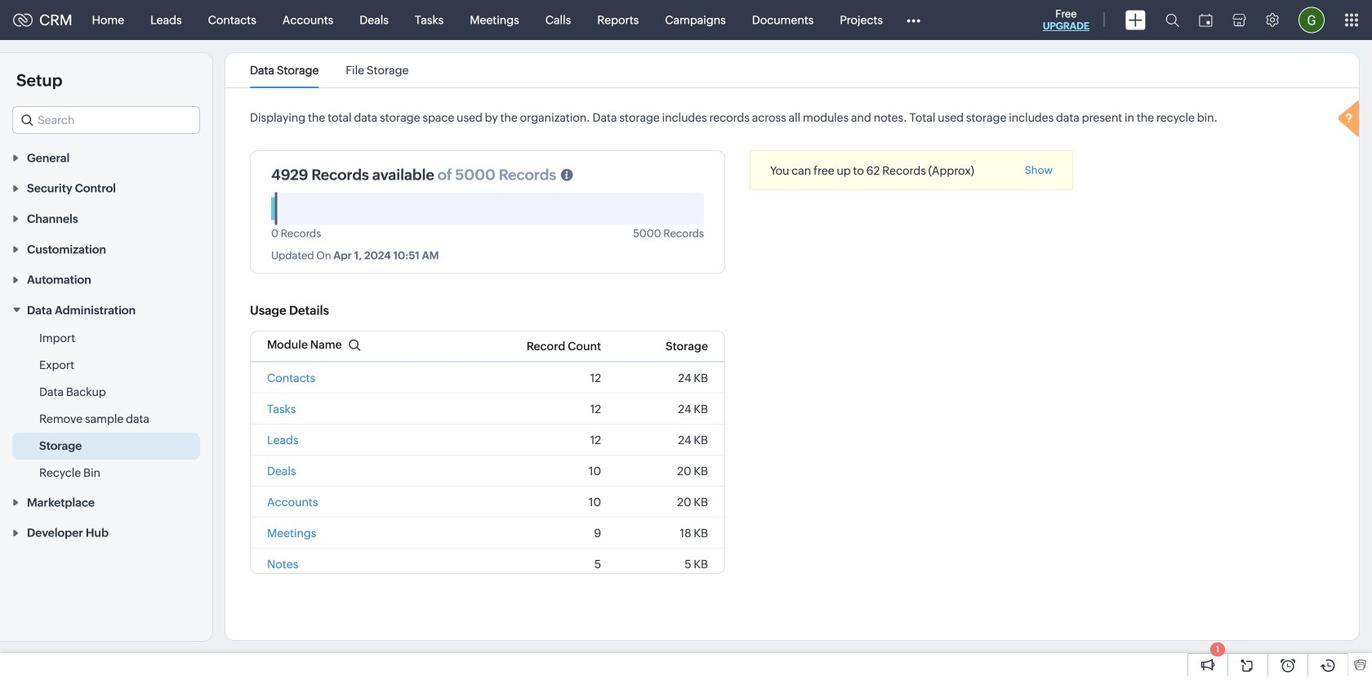 Task type: vqa. For each thing, say whether or not it's contained in the screenshot.
Profile Element
yes



Task type: describe. For each thing, give the bounding box(es) containing it.
Other Modules field
[[896, 7, 931, 33]]

search element
[[1156, 0, 1190, 40]]

loading image
[[1335, 98, 1368, 142]]

logo image
[[13, 13, 33, 27]]

calendar image
[[1199, 13, 1213, 27]]



Task type: locate. For each thing, give the bounding box(es) containing it.
create menu image
[[1126, 10, 1146, 30]]

search image
[[1166, 13, 1180, 27]]

create menu element
[[1116, 0, 1156, 40]]

Search text field
[[13, 107, 199, 133]]

profile image
[[1299, 7, 1325, 33]]

region
[[0, 325, 212, 487]]

None field
[[12, 106, 200, 134]]

profile element
[[1289, 0, 1335, 40]]



